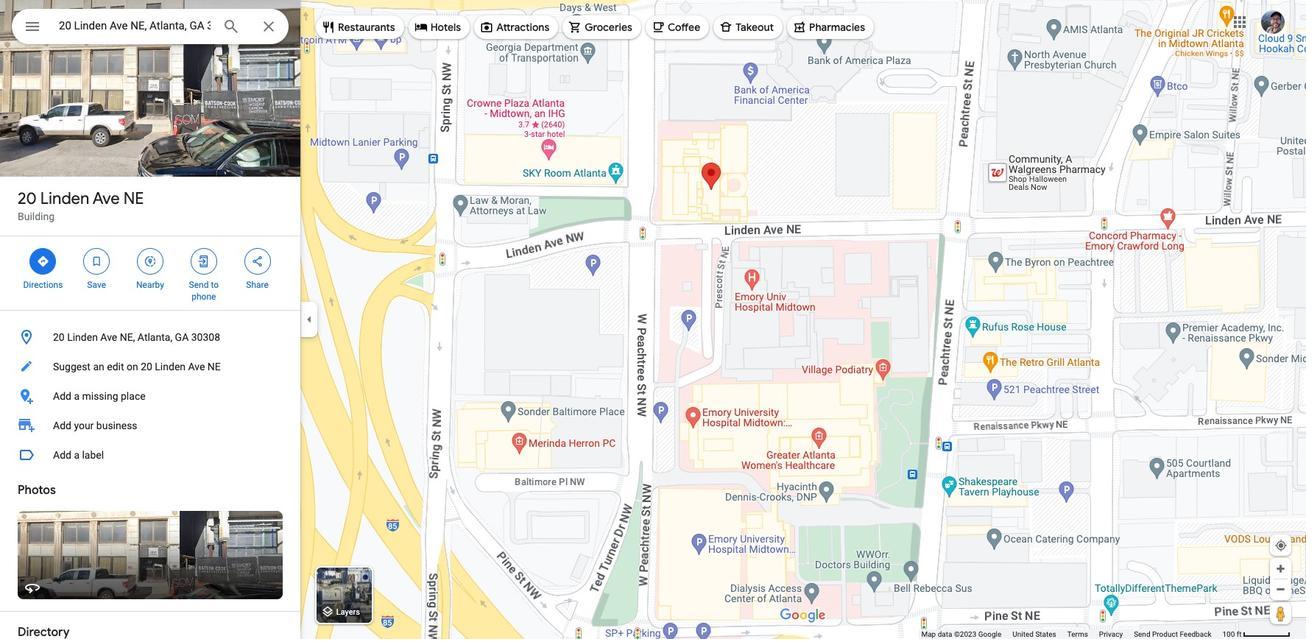 Task type: vqa. For each thing, say whether or not it's contained in the screenshot.
6:05 AM 1
no



Task type: describe. For each thing, give the bounding box(es) containing it.
to
[[211, 280, 219, 290]]

terms
[[1067, 630, 1088, 638]]

20 linden ave ne, atlanta, ga 30308
[[53, 331, 220, 343]]

edit
[[107, 361, 124, 373]]

privacy
[[1099, 630, 1123, 638]]

an
[[93, 361, 104, 373]]

restaurants
[[338, 21, 395, 34]]

20 for ne
[[18, 188, 37, 209]]

20 inside button
[[141, 361, 152, 373]]

ave for ne,
[[100, 331, 117, 343]]

ave for ne
[[93, 188, 120, 209]]

hotels button
[[408, 10, 470, 45]]

send for send to phone
[[189, 280, 209, 290]]

add a label button
[[0, 440, 300, 470]]

google
[[978, 630, 1001, 638]]

terms button
[[1067, 629, 1088, 639]]

©2023
[[954, 630, 976, 638]]

suggest an edit on 20 linden ave ne
[[53, 361, 221, 373]]

missing
[[82, 390, 118, 402]]

takeout
[[736, 21, 774, 34]]

collapse side panel image
[[301, 311, 317, 328]]

on
[[127, 361, 138, 373]]

suggest an edit on 20 linden ave ne button
[[0, 352, 300, 381]]

ne inside '20 linden ave ne building'
[[124, 188, 144, 209]]

add your business link
[[0, 411, 300, 440]]

your
[[74, 420, 94, 431]]

states
[[1035, 630, 1056, 638]]

google account: cj baylor  
(christian.baylor@adept.ai) image
[[1261, 10, 1285, 34]]

add a label
[[53, 449, 104, 461]]

20 linden ave ne, atlanta, ga 30308 button
[[0, 322, 300, 352]]

20 Linden Ave NE, Atlanta, GA 30308 field
[[12, 9, 289, 44]]

save
[[87, 280, 106, 290]]

business
[[96, 420, 137, 431]]

share
[[246, 280, 269, 290]]

20 linden ave ne main content
[[0, 0, 300, 639]]

add your business
[[53, 420, 137, 431]]

place
[[121, 390, 146, 402]]


[[24, 16, 41, 37]]

add for add a missing place
[[53, 390, 71, 402]]

coffee button
[[646, 10, 709, 45]]

ne inside suggest an edit on 20 linden ave ne button
[[207, 361, 221, 373]]

pharmacies
[[809, 21, 865, 34]]

zoom out image
[[1275, 584, 1286, 595]]

none field inside 20 linden ave ne, atlanta, ga 30308 field
[[59, 17, 211, 35]]

add a missing place
[[53, 390, 146, 402]]

zoom in image
[[1275, 563, 1286, 574]]

linden for ne
[[40, 188, 89, 209]]

20 for ne,
[[53, 331, 65, 343]]

map
[[921, 630, 936, 638]]

coffee
[[668, 21, 700, 34]]

linden for ne,
[[67, 331, 98, 343]]

groceries button
[[563, 10, 641, 45]]

label
[[82, 449, 104, 461]]

privacy button
[[1099, 629, 1123, 639]]


[[144, 253, 157, 269]]

send product feedback button
[[1134, 629, 1211, 639]]

ave inside button
[[188, 361, 205, 373]]



Task type: locate. For each thing, give the bounding box(es) containing it.
send left the product
[[1134, 630, 1150, 638]]

linden
[[40, 188, 89, 209], [67, 331, 98, 343], [155, 361, 186, 373]]

1 vertical spatial a
[[74, 449, 80, 461]]

2 vertical spatial ave
[[188, 361, 205, 373]]

2 a from the top
[[74, 449, 80, 461]]

add for add your business
[[53, 420, 71, 431]]

linden inside button
[[155, 361, 186, 373]]

a inside button
[[74, 390, 80, 402]]

footer containing map data ©2023 google
[[921, 629, 1222, 639]]

show your location image
[[1274, 539, 1288, 552]]

1 vertical spatial 20
[[53, 331, 65, 343]]


[[36, 253, 50, 269]]

30308
[[191, 331, 220, 343]]

send to phone
[[189, 280, 219, 302]]

ne,
[[120, 331, 135, 343]]

pharmacies button
[[787, 10, 874, 45]]

ave inside '20 linden ave ne building'
[[93, 188, 120, 209]]

nearby
[[136, 280, 164, 290]]

0 horizontal spatial send
[[189, 280, 209, 290]]

directions
[[23, 280, 63, 290]]

 button
[[12, 9, 53, 47]]

ave down 30308
[[188, 361, 205, 373]]

send for send product feedback
[[1134, 630, 1150, 638]]

0 vertical spatial add
[[53, 390, 71, 402]]

20 right on
[[141, 361, 152, 373]]

ave left ne,
[[100, 331, 117, 343]]

20 linden ave ne building
[[18, 188, 144, 222]]

1 add from the top
[[53, 390, 71, 402]]

footer inside google maps element
[[921, 629, 1222, 639]]

0 vertical spatial ne
[[124, 188, 144, 209]]

attractions
[[496, 21, 549, 34]]


[[197, 253, 210, 269]]

photos
[[18, 483, 56, 498]]

takeout button
[[714, 10, 783, 45]]

20 inside "button"
[[53, 331, 65, 343]]

map data ©2023 google
[[921, 630, 1001, 638]]

linden inside "button"
[[67, 331, 98, 343]]

add left your
[[53, 420, 71, 431]]

send product feedback
[[1134, 630, 1211, 638]]

atlanta,
[[138, 331, 172, 343]]

20 up suggest
[[53, 331, 65, 343]]

1 horizontal spatial send
[[1134, 630, 1150, 638]]

ga
[[175, 331, 189, 343]]

ne
[[124, 188, 144, 209], [207, 361, 221, 373]]

add for add a label
[[53, 449, 71, 461]]

product
[[1152, 630, 1178, 638]]

footer
[[921, 629, 1222, 639]]

1 horizontal spatial 20
[[53, 331, 65, 343]]

0 vertical spatial linden
[[40, 188, 89, 209]]

actions for 20 linden ave ne region
[[0, 236, 300, 310]]

add left label on the bottom left of page
[[53, 449, 71, 461]]

groceries
[[585, 21, 632, 34]]

0 vertical spatial 20
[[18, 188, 37, 209]]

1 a from the top
[[74, 390, 80, 402]]

a
[[74, 390, 80, 402], [74, 449, 80, 461]]

united
[[1012, 630, 1034, 638]]

ne up the 
[[124, 188, 144, 209]]

20
[[18, 188, 37, 209], [53, 331, 65, 343], [141, 361, 152, 373]]

1 vertical spatial ave
[[100, 331, 117, 343]]

ft
[[1237, 630, 1242, 638]]

None field
[[59, 17, 211, 35]]

united states
[[1012, 630, 1056, 638]]

a for missing
[[74, 390, 80, 402]]

a left missing
[[74, 390, 80, 402]]

 search field
[[12, 9, 289, 47]]

send inside send product feedback button
[[1134, 630, 1150, 638]]

a left label on the bottom left of page
[[74, 449, 80, 461]]

add down suggest
[[53, 390, 71, 402]]

ne down 30308
[[207, 361, 221, 373]]

send
[[189, 280, 209, 290], [1134, 630, 1150, 638]]

ave
[[93, 188, 120, 209], [100, 331, 117, 343], [188, 361, 205, 373]]

0 vertical spatial send
[[189, 280, 209, 290]]

a inside button
[[74, 449, 80, 461]]

add inside button
[[53, 449, 71, 461]]

100
[[1222, 630, 1235, 638]]

2 horizontal spatial 20
[[141, 361, 152, 373]]

100 ft
[[1222, 630, 1242, 638]]

100 ft button
[[1222, 630, 1291, 638]]

3 add from the top
[[53, 449, 71, 461]]

send up phone on the left top of the page
[[189, 280, 209, 290]]

2 vertical spatial linden
[[155, 361, 186, 373]]

0 horizontal spatial ne
[[124, 188, 144, 209]]

1 vertical spatial linden
[[67, 331, 98, 343]]

20 up building
[[18, 188, 37, 209]]

20 inside '20 linden ave ne building'
[[18, 188, 37, 209]]

add inside button
[[53, 390, 71, 402]]

send inside send to phone
[[189, 280, 209, 290]]

linden up suggest
[[67, 331, 98, 343]]

suggest
[[53, 361, 91, 373]]

ave up ''
[[93, 188, 120, 209]]

ave inside "button"
[[100, 331, 117, 343]]

linden down ga
[[155, 361, 186, 373]]

1 horizontal spatial ne
[[207, 361, 221, 373]]

2 vertical spatial 20
[[141, 361, 152, 373]]

1 vertical spatial add
[[53, 420, 71, 431]]

hotels
[[430, 21, 461, 34]]

add
[[53, 390, 71, 402], [53, 420, 71, 431], [53, 449, 71, 461]]

layers
[[336, 608, 360, 617]]

1 vertical spatial send
[[1134, 630, 1150, 638]]

google maps element
[[0, 0, 1306, 639]]

add a missing place button
[[0, 381, 300, 411]]

1 vertical spatial ne
[[207, 361, 221, 373]]

linden up building
[[40, 188, 89, 209]]

phone
[[192, 292, 216, 302]]

data
[[938, 630, 952, 638]]

0 vertical spatial a
[[74, 390, 80, 402]]

0 vertical spatial ave
[[93, 188, 120, 209]]

linden inside '20 linden ave ne building'
[[40, 188, 89, 209]]

attractions button
[[474, 10, 558, 45]]

2 add from the top
[[53, 420, 71, 431]]

building
[[18, 211, 55, 222]]

a for label
[[74, 449, 80, 461]]

show street view coverage image
[[1270, 602, 1291, 624]]

0 horizontal spatial 20
[[18, 188, 37, 209]]

united states button
[[1012, 629, 1056, 639]]

2 vertical spatial add
[[53, 449, 71, 461]]


[[90, 253, 103, 269]]

restaurants button
[[316, 10, 404, 45]]

feedback
[[1180, 630, 1211, 638]]


[[251, 253, 264, 269]]



